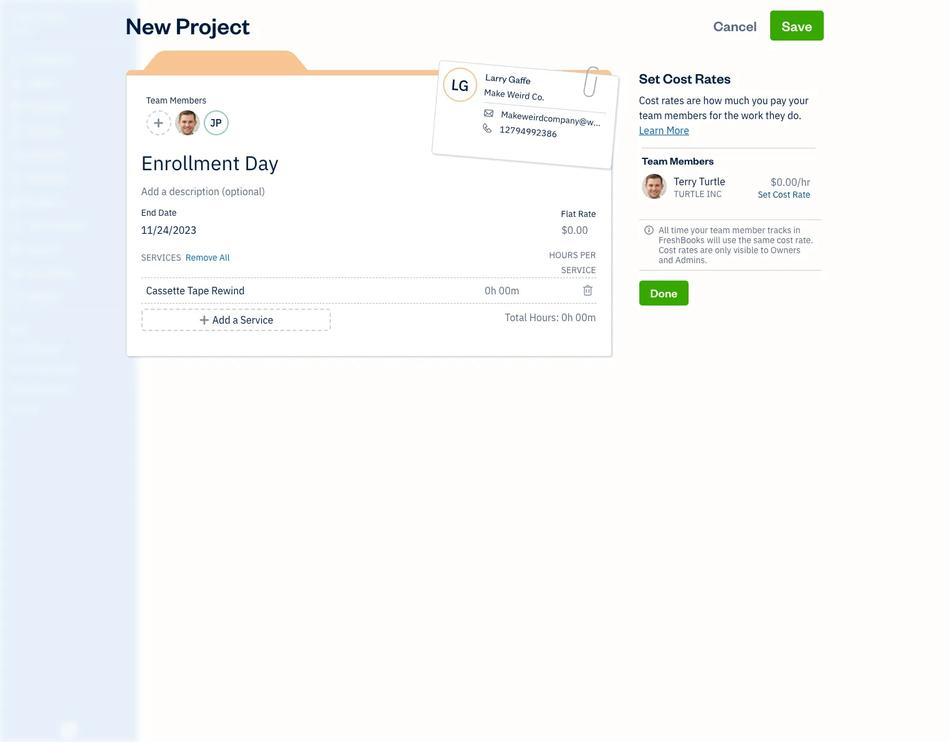 Task type: vqa. For each thing, say whether or not it's contained in the screenshot.
top Edit Client
no



Task type: locate. For each thing, give the bounding box(es) containing it.
team inside all time your team member tracks in freshbooks will use the same cost rate. cost rates are only visible to owners and admins.
[[711, 224, 731, 236]]

dashboard image
[[8, 54, 23, 67]]

services
[[141, 252, 181, 263]]

remove
[[186, 252, 217, 263]]

0h
[[562, 311, 574, 324]]

rate right flat
[[579, 208, 597, 220]]

terry turtle turtle inc
[[674, 175, 726, 200]]

0 horizontal spatial your
[[691, 224, 709, 236]]

the inside cost rates are how much you pay your team members for the work they do. learn more
[[725, 109, 739, 122]]

will
[[707, 234, 721, 246]]

0 vertical spatial the
[[725, 109, 739, 122]]

info image
[[645, 225, 655, 235]]

money image
[[8, 244, 23, 256]]

team
[[146, 95, 168, 106], [642, 154, 668, 167]]

done button
[[640, 281, 689, 306]]

0 horizontal spatial set
[[640, 69, 661, 87]]

0 horizontal spatial team members
[[146, 95, 207, 106]]

co.
[[532, 91, 545, 103]]

tracks
[[768, 224, 792, 236]]

0 horizontal spatial inc
[[48, 11, 66, 24]]

0 vertical spatial all
[[659, 224, 670, 236]]

owners
[[771, 244, 801, 256]]

larry
[[485, 71, 508, 85]]

cost
[[777, 234, 794, 246]]

and
[[659, 254, 674, 266]]

team members up terry
[[642, 154, 714, 167]]

cost down time
[[659, 244, 677, 256]]

0 horizontal spatial turtle
[[10, 11, 46, 24]]

1 vertical spatial members
[[670, 154, 714, 167]]

0 vertical spatial team
[[146, 95, 168, 106]]

1 horizontal spatial inc
[[707, 188, 722, 200]]

are
[[687, 94, 702, 107], [701, 244, 713, 256]]

set
[[640, 69, 661, 87], [758, 189, 771, 200]]

1 vertical spatial the
[[739, 234, 752, 246]]

done
[[651, 286, 678, 300]]

bank connections image
[[9, 383, 133, 393]]

apps image
[[9, 323, 133, 333]]

makeweirdcompany@weird.co
[[501, 109, 621, 130]]

all
[[659, 224, 670, 236], [220, 252, 230, 263]]

all right remove
[[220, 252, 230, 263]]

0 vertical spatial your
[[789, 94, 809, 107]]

your
[[789, 94, 809, 107], [691, 224, 709, 236]]

0 vertical spatial rates
[[662, 94, 685, 107]]

$0.00
[[771, 176, 798, 188]]

tape
[[188, 284, 209, 297]]

settings image
[[9, 403, 133, 413]]

members
[[170, 95, 207, 106], [670, 154, 714, 167]]

rates down time
[[679, 244, 699, 256]]

rate
[[793, 189, 811, 200], [579, 208, 597, 220]]

cost
[[663, 69, 693, 87], [640, 94, 660, 107], [773, 189, 791, 200], [659, 244, 677, 256]]

to
[[761, 244, 769, 256]]

hours per service
[[550, 249, 597, 276]]

are left "only"
[[701, 244, 713, 256]]

are inside all time your team member tracks in freshbooks will use the same cost rate. cost rates are only visible to owners and admins.
[[701, 244, 713, 256]]

are up members
[[687, 94, 702, 107]]

your inside all time your team member tracks in freshbooks will use the same cost rate. cost rates are only visible to owners and admins.
[[691, 224, 709, 236]]

0 vertical spatial set
[[640, 69, 661, 87]]

0 vertical spatial rate
[[793, 189, 811, 200]]

expense image
[[8, 173, 23, 185]]

rate down "/hr"
[[793, 189, 811, 200]]

cost inside cost rates are how much you pay your team members for the work they do. learn more
[[640, 94, 660, 107]]

1 vertical spatial turtle
[[674, 188, 705, 200]]

0 vertical spatial inc
[[48, 11, 66, 24]]

the
[[725, 109, 739, 122], [739, 234, 752, 246]]

jp
[[210, 117, 222, 129]]

gaffe
[[508, 73, 531, 87]]

0 vertical spatial team members
[[146, 95, 207, 106]]

team down learn
[[642, 154, 668, 167]]

weird
[[507, 89, 531, 102]]

they
[[766, 109, 786, 122]]

1 vertical spatial are
[[701, 244, 713, 256]]

rates inside all time your team member tracks in freshbooks will use the same cost rate. cost rates are only visible to owners and admins.
[[679, 244, 699, 256]]

cost inside $0.00 /hr set cost rate
[[773, 189, 791, 200]]

envelope image
[[482, 108, 495, 119]]

how
[[704, 94, 723, 107]]

Project Name text field
[[141, 150, 484, 175]]

cost down $0.00
[[773, 189, 791, 200]]

1 horizontal spatial set
[[758, 189, 771, 200]]

lg
[[451, 74, 470, 95]]

hours:
[[530, 311, 560, 324]]

team members
[[146, 95, 207, 106], [642, 154, 714, 167]]

new
[[126, 11, 171, 40]]

set cost rates
[[640, 69, 731, 87]]

freshbooks
[[659, 234, 705, 246]]

your inside cost rates are how much you pay your team members for the work they do. learn more
[[789, 94, 809, 107]]

1 horizontal spatial your
[[789, 94, 809, 107]]

team
[[640, 109, 663, 122], [711, 224, 731, 236]]

0 horizontal spatial team
[[640, 109, 663, 122]]

team up "only"
[[711, 224, 731, 236]]

team up learn
[[640, 109, 663, 122]]

set cost rate button
[[758, 189, 811, 200]]

add a service button
[[141, 309, 331, 331]]

set down $0.00
[[758, 189, 771, 200]]

1 vertical spatial all
[[220, 252, 230, 263]]

set up learn
[[640, 69, 661, 87]]

hours
[[550, 249, 579, 261]]

team up add team member image
[[146, 95, 168, 106]]

freshbooks image
[[59, 722, 79, 737]]

1 horizontal spatial team
[[711, 224, 731, 236]]

1 horizontal spatial all
[[659, 224, 670, 236]]

turtle down terry
[[674, 188, 705, 200]]

rates up members
[[662, 94, 685, 107]]

1 vertical spatial rate
[[579, 208, 597, 220]]

timer image
[[8, 220, 23, 233]]

same
[[754, 234, 775, 246]]

inc
[[48, 11, 66, 24], [707, 188, 722, 200]]

add a service
[[213, 314, 273, 326]]

inc inside terry turtle turtle inc
[[707, 188, 722, 200]]

the right for
[[725, 109, 739, 122]]

save
[[782, 17, 813, 34]]

0 vertical spatial are
[[687, 94, 702, 107]]

a
[[233, 314, 238, 326]]

1 vertical spatial team
[[711, 224, 731, 236]]

rates
[[662, 94, 685, 107], [679, 244, 699, 256]]

1 horizontal spatial rate
[[793, 189, 811, 200]]

your up do.
[[789, 94, 809, 107]]

cost left rates
[[663, 69, 693, 87]]

turtle
[[10, 11, 46, 24], [674, 188, 705, 200]]

1 vertical spatial inc
[[707, 188, 722, 200]]

your right time
[[691, 224, 709, 236]]

the right the use at the top right
[[739, 234, 752, 246]]

client image
[[8, 78, 23, 90]]

you
[[753, 94, 769, 107]]

flat rate
[[562, 208, 597, 220]]

Project Description text field
[[141, 184, 484, 199]]

for
[[710, 109, 722, 122]]

1 vertical spatial rates
[[679, 244, 699, 256]]

0 vertical spatial team
[[640, 109, 663, 122]]

members
[[665, 109, 708, 122]]

0 vertical spatial turtle
[[10, 11, 46, 24]]

1 vertical spatial team members
[[642, 154, 714, 167]]

cost up learn
[[640, 94, 660, 107]]

1 horizontal spatial members
[[670, 154, 714, 167]]

team members up add team member image
[[146, 95, 207, 106]]

set inside $0.00 /hr set cost rate
[[758, 189, 771, 200]]

End date in  format text field
[[141, 224, 369, 236]]

all right 'info' "icon"
[[659, 224, 670, 236]]

service
[[241, 314, 273, 326]]

pay
[[771, 94, 787, 107]]

turtle inside turtle inc owner
[[10, 11, 46, 24]]

1 horizontal spatial turtle
[[674, 188, 705, 200]]

0 horizontal spatial members
[[170, 95, 207, 106]]

rates inside cost rates are how much you pay your team members for the work they do. learn more
[[662, 94, 685, 107]]

rate inside $0.00 /hr set cost rate
[[793, 189, 811, 200]]

1 horizontal spatial team members
[[642, 154, 714, 167]]

0 horizontal spatial team
[[146, 95, 168, 106]]

turtle up owner
[[10, 11, 46, 24]]

1 horizontal spatial team
[[642, 154, 668, 167]]

admins.
[[676, 254, 708, 266]]

end
[[141, 207, 156, 218]]

1 vertical spatial your
[[691, 224, 709, 236]]

time
[[672, 224, 689, 236]]

0 horizontal spatial all
[[220, 252, 230, 263]]

learn
[[640, 124, 665, 137]]

cost inside all time your team member tracks in freshbooks will use the same cost rate. cost rates are only visible to owners and admins.
[[659, 244, 677, 256]]

rewind
[[212, 284, 245, 297]]

service
[[562, 264, 597, 276]]

1 vertical spatial set
[[758, 189, 771, 200]]

cancel button
[[703, 11, 769, 41]]

plus image
[[199, 312, 210, 327]]



Task type: describe. For each thing, give the bounding box(es) containing it.
member
[[733, 224, 766, 236]]

learn more link
[[640, 124, 690, 137]]

the inside all time your team member tracks in freshbooks will use the same cost rate. cost rates are only visible to owners and admins.
[[739, 234, 752, 246]]

only
[[715, 244, 732, 256]]

much
[[725, 94, 750, 107]]

use
[[723, 234, 737, 246]]

do.
[[788, 109, 802, 122]]

1 vertical spatial team
[[642, 154, 668, 167]]

turtle
[[700, 175, 726, 188]]

new project
[[126, 11, 250, 40]]

larry gaffe make weird co.
[[484, 71, 545, 103]]

flat
[[562, 208, 577, 220]]

project
[[176, 11, 250, 40]]

items and services image
[[9, 363, 133, 373]]

all inside all time your team member tracks in freshbooks will use the same cost rate. cost rates are only visible to owners and admins.
[[659, 224, 670, 236]]

phone image
[[481, 123, 494, 134]]

are inside cost rates are how much you pay your team members for the work they do. learn more
[[687, 94, 702, 107]]

team inside cost rates are how much you pay your team members for the work they do. learn more
[[640, 109, 663, 122]]

all time your team member tracks in freshbooks will use the same cost rate. cost rates are only visible to owners and admins.
[[659, 224, 814, 266]]

remove project service image
[[583, 283, 594, 298]]

add
[[213, 314, 231, 326]]

per
[[581, 249, 597, 261]]

make
[[484, 87, 506, 100]]

terry
[[674, 175, 697, 188]]

0h 00m text field
[[485, 284, 521, 297]]

chart image
[[8, 268, 23, 280]]

12794992386
[[499, 124, 558, 140]]

date
[[158, 207, 177, 218]]

total
[[505, 311, 527, 324]]

project image
[[8, 196, 23, 209]]

Amount (USD) text field
[[562, 224, 589, 236]]

owner
[[10, 25, 33, 34]]

estimate image
[[8, 102, 23, 114]]

payment image
[[8, 149, 23, 162]]

save button
[[771, 11, 824, 41]]

work
[[742, 109, 764, 122]]

rates
[[696, 69, 731, 87]]

cost rates are how much you pay your team members for the work they do. learn more
[[640, 94, 809, 137]]

/hr
[[798, 176, 811, 188]]

cassette tape rewind
[[146, 284, 245, 297]]

in
[[794, 224, 801, 236]]

report image
[[8, 291, 23, 304]]

end date
[[141, 207, 177, 218]]

inc inside turtle inc owner
[[48, 11, 66, 24]]

cassette
[[146, 284, 185, 297]]

team members image
[[9, 343, 133, 353]]

00m
[[576, 311, 597, 324]]

invoice image
[[8, 125, 23, 138]]

more
[[667, 124, 690, 137]]

cancel
[[714, 17, 758, 34]]

turtle inside terry turtle turtle inc
[[674, 188, 705, 200]]

total hours: 0h 00m
[[505, 311, 597, 324]]

0 horizontal spatial rate
[[579, 208, 597, 220]]

remove all button
[[183, 248, 230, 265]]

services remove all
[[141, 252, 230, 263]]

$0.00 /hr set cost rate
[[758, 176, 811, 200]]

visible
[[734, 244, 759, 256]]

turtle inc owner
[[10, 11, 66, 34]]

main element
[[0, 0, 168, 742]]

add team member image
[[153, 115, 164, 130]]

rate.
[[796, 234, 814, 246]]

0 vertical spatial members
[[170, 95, 207, 106]]



